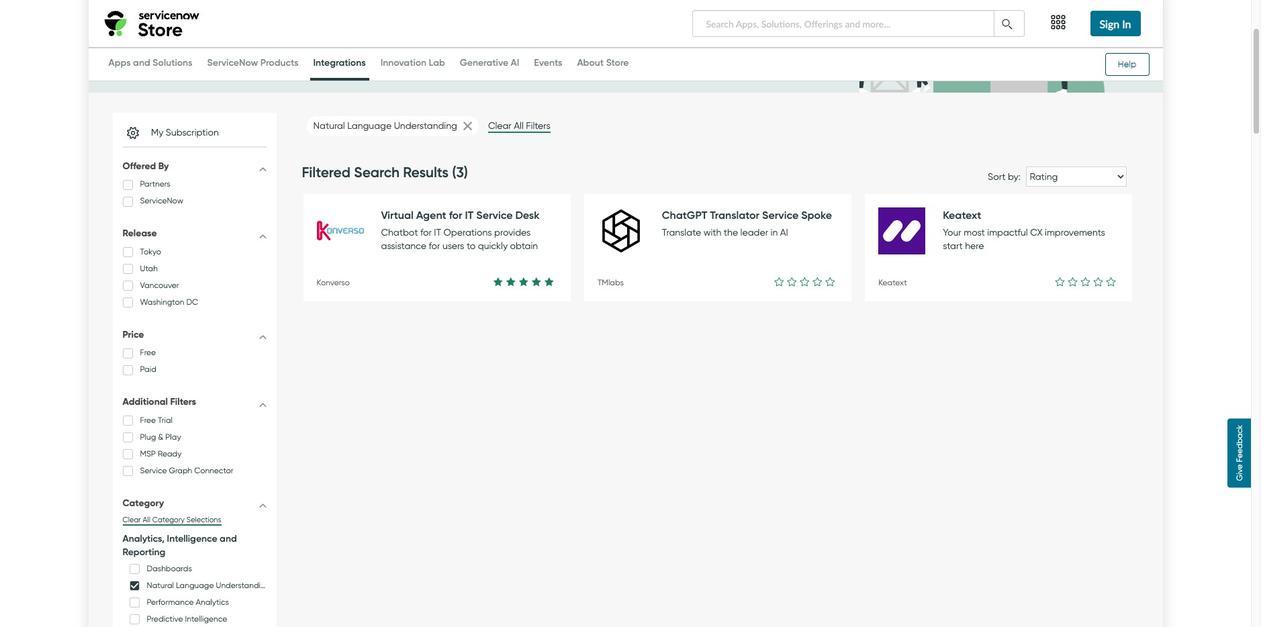 Task type: locate. For each thing, give the bounding box(es) containing it.
dc
[[186, 297, 198, 307]]

products
[[260, 56, 299, 69]]

integrationhub
[[583, 19, 666, 34]]

translator for chatgpt translator service spoke translate with the leader in ai
[[710, 208, 760, 222]]

desk inside virtual agent for it service desk chatbot for it operations provides assistance for users to quickly obtain information, make decisions, and get things done konverso
[[516, 208, 540, 222]]

1 horizontal spatial star image
[[532, 275, 541, 288]]

3 star empty image from the left
[[1056, 275, 1065, 288]]

search image
[[1002, 17, 1013, 29]]

all for filters
[[514, 120, 524, 132]]

2 horizontal spatial star empty image
[[826, 275, 835, 288]]

2 vertical spatial chevron up image
[[260, 401, 266, 408]]

and down powerful
[[669, 19, 692, 34]]

understanding left cross image
[[394, 120, 457, 132]]

apps,
[[270, 19, 301, 34]]

free for free trial plug & play msp ready service graph connector
[[140, 415, 156, 425]]

category up clear all category selections
[[123, 497, 164, 509]]

1 star image from the left
[[494, 275, 503, 288]]

6 star empty image from the left
[[1094, 275, 1103, 288]]

app by company konverso element
[[317, 277, 350, 288]]

all for category
[[143, 515, 151, 525]]

sort by:
[[988, 171, 1023, 182]]

ready
[[158, 448, 182, 459]]

7 star empty image from the left
[[1107, 275, 1116, 288]]

star image down get
[[532, 275, 541, 288]]

offered by
[[123, 160, 169, 172]]

2 free from the top
[[140, 415, 156, 425]]

here
[[966, 240, 984, 252]]

1 horizontal spatial agent
[[416, 208, 447, 222]]

help link
[[1099, 53, 1150, 76]]

free up paid
[[140, 347, 156, 358]]

cross image
[[460, 120, 473, 132]]

free
[[140, 347, 156, 358], [140, 415, 156, 425]]

it up operations
[[465, 208, 474, 222]]

natural
[[313, 120, 345, 132], [147, 580, 174, 590]]

servicenow down partners in the top of the page
[[140, 196, 183, 206]]

chevron up image inside offered by dropdown button
[[260, 165, 266, 172]]

1 vertical spatial understanding
[[216, 580, 270, 590]]

translator up translate
[[646, 208, 695, 222]]

1 horizontal spatial language
[[347, 120, 392, 132]]

natural inside analytics, intelligence and reporting dashboards natural language understanding performance analytics predictive intelligence
[[147, 580, 174, 590]]

1 horizontal spatial star image
[[519, 275, 529, 288]]

1 vertical spatial servicenow
[[207, 56, 258, 69]]

clear all category selections link
[[123, 515, 221, 526]]

1 vertical spatial all
[[143, 515, 151, 525]]

translator inside 'chatgpt translator service spoke translate with the leader in ai'
[[710, 208, 760, 222]]

all right cross image
[[514, 120, 524, 132]]

and down obtain
[[505, 254, 522, 265]]

virtual agent for it service desk element
[[381, 208, 557, 223]]

my subscription
[[151, 127, 219, 138]]

0 horizontal spatial translator
[[646, 208, 695, 222]]

chevron up image for offered by
[[260, 165, 266, 172]]

desk up provides
[[516, 208, 540, 222]]

reporting
[[123, 546, 166, 558]]

0 vertical spatial category
[[123, 497, 164, 509]]

understanding up analytics
[[216, 580, 270, 590]]

2 agent from the left
[[416, 208, 447, 222]]

language
[[347, 120, 392, 132], [176, 580, 214, 590]]

0 horizontal spatial desk
[[451, 208, 475, 222]]

service down msp
[[140, 465, 167, 475]]

1 horizontal spatial understanding
[[394, 120, 457, 132]]

agent for virtual agent for it service desk
[[352, 208, 382, 222]]

2 virtual from the left
[[381, 208, 414, 222]]

1 horizontal spatial it
[[434, 227, 441, 238]]

1 chatgpt from the left
[[598, 208, 643, 222]]

intelligence down analytics
[[185, 614, 227, 624]]

the
[[724, 227, 738, 238]]

your most impactful cx improvements start here element
[[943, 226, 1120, 253]]

2 chatgpt from the left
[[662, 208, 708, 222]]

service up provides
[[476, 208, 513, 222]]

1 vertical spatial chevron up image
[[260, 502, 266, 509]]

servicenow inside digitize and automate departmental and cross-enterprise business processes​ by turning them into powerful digital workflows that connect any systems, apps, and data – with servicenow product integrations, integrationhub and partner integrations.
[[396, 19, 461, 34]]

0 horizontal spatial virtual
[[317, 208, 349, 222]]

workflows
[[756, 0, 810, 14]]

star image down get
[[519, 275, 529, 288]]

in
[[1123, 17, 1132, 30]]

1 horizontal spatial chatgpt
[[662, 208, 708, 222]]

sign in menu bar
[[1028, 0, 1163, 47]]

2 desk from the left
[[516, 208, 540, 222]]

2 vertical spatial servicenow
[[140, 196, 183, 206]]

all inside "link"
[[143, 515, 151, 525]]

dashboards
[[147, 563, 192, 573]]

clear
[[488, 120, 512, 132], [123, 515, 141, 525]]

0 horizontal spatial spoke
[[737, 208, 768, 222]]

3 star image from the left
[[545, 275, 554, 288]]

connect
[[148, 19, 194, 34]]

desk up operations
[[451, 208, 475, 222]]

understanding
[[394, 120, 457, 132], [216, 580, 270, 590]]

filters up trial
[[170, 396, 196, 408]]

virtual for virtual agent for it service desk
[[317, 208, 349, 222]]

category up analytics,
[[152, 515, 185, 525]]

star image down obtain
[[506, 275, 516, 288]]

1 star empty image from the left
[[775, 275, 784, 288]]

generative ai link
[[457, 56, 523, 78]]

0 vertical spatial free
[[140, 347, 156, 358]]

0 vertical spatial chevron up image
[[260, 165, 266, 172]]

0 vertical spatial servicenow
[[396, 19, 461, 34]]

processes​
[[496, 0, 550, 14]]

free up plug
[[140, 415, 156, 425]]

for up the assistance
[[420, 227, 432, 238]]

1 free from the top
[[140, 347, 156, 358]]

1 horizontal spatial star empty image
[[813, 275, 822, 288]]

spoke inside 'chatgpt translator service spoke translate with the leader in ai'
[[802, 208, 832, 222]]

desk
[[451, 208, 475, 222], [516, 208, 540, 222]]

virtual up chatbot
[[381, 208, 414, 222]]

tokyo
[[140, 246, 161, 256]]

1 spoke from the left
[[737, 208, 768, 222]]

1 vertical spatial chevron up image
[[260, 232, 266, 240]]

filters inside additional filters dropdown button
[[170, 396, 196, 408]]

1 horizontal spatial with
[[704, 227, 722, 238]]

chevron up image for category
[[260, 502, 266, 509]]

star image
[[506, 275, 516, 288], [519, 275, 529, 288]]

1 star empty image from the left
[[787, 275, 797, 288]]

2 translator from the left
[[710, 208, 760, 222]]

all
[[514, 120, 524, 132], [143, 515, 151, 525]]

and inside virtual agent for it service desk chatbot for it operations provides assistance for users to quickly obtain information, make decisions, and get things done konverso
[[505, 254, 522, 265]]

0 horizontal spatial clear
[[123, 515, 141, 525]]

intelligence down selections
[[167, 533, 217, 545]]

servicenow down systems,
[[207, 56, 258, 69]]

clear for clear all filters
[[488, 120, 512, 132]]

1 horizontal spatial desk
[[516, 208, 540, 222]]

agent inside virtual agent for it service desk chatbot for it operations provides assistance for users to quickly obtain information, make decisions, and get things done konverso
[[416, 208, 447, 222]]

and up the data
[[329, 0, 351, 14]]

results
[[403, 164, 449, 181]]

sign in menu item
[[1083, 0, 1150, 47]]

servicenow
[[396, 19, 461, 34], [207, 56, 258, 69], [140, 196, 183, 206]]

–
[[359, 19, 367, 34]]

1 horizontal spatial filters
[[526, 120, 551, 132]]

chatgpt
[[598, 208, 643, 222], [662, 208, 708, 222]]

washington
[[140, 297, 184, 307]]

1 horizontal spatial spoke
[[802, 208, 832, 222]]

subscription
[[166, 127, 219, 138]]

and down selections
[[220, 533, 237, 545]]

0 horizontal spatial all
[[143, 515, 151, 525]]

0 vertical spatial with
[[370, 19, 393, 34]]

it for virtual agent for it service desk
[[401, 208, 409, 222]]

any
[[197, 19, 218, 34]]

clear inside "link"
[[123, 515, 141, 525]]

assistance
[[381, 240, 427, 252]]

Search Apps search field
[[692, 10, 995, 37]]

translator up the
[[710, 208, 760, 222]]

with left the
[[704, 227, 722, 238]]

0 horizontal spatial chatgpt
[[598, 208, 643, 222]]

1 vertical spatial free
[[140, 415, 156, 425]]

1 chevron up image from the top
[[260, 333, 266, 341]]

0 horizontal spatial agent
[[352, 208, 382, 222]]

virtual
[[317, 208, 349, 222], [381, 208, 414, 222]]

1 vertical spatial tab list
[[113, 113, 276, 627]]

1 vertical spatial clear
[[123, 515, 141, 525]]

2 star image from the left
[[519, 275, 529, 288]]

chevron up image
[[260, 333, 266, 341], [260, 502, 266, 509]]

tab list
[[102, 50, 636, 81], [113, 113, 276, 627]]

powerful
[[667, 0, 715, 14]]

clear right cross image
[[488, 120, 512, 132]]

agent
[[352, 208, 382, 222], [416, 208, 447, 222]]

spoke for chatgpt translator service spoke
[[737, 208, 768, 222]]

apps and solutions link
[[105, 56, 196, 78]]

start
[[943, 240, 963, 252]]

provides
[[494, 227, 531, 238]]

operations
[[444, 227, 492, 238]]

keatext inside keatext your most impactful cx improvements start here
[[943, 208, 982, 222]]

it up make
[[434, 227, 441, 238]]

0 vertical spatial tab list
[[102, 50, 636, 81]]

1 vertical spatial ai
[[780, 227, 789, 238]]

1 chevron up image from the top
[[260, 165, 266, 172]]

star image
[[494, 275, 503, 288], [532, 275, 541, 288], [545, 275, 554, 288]]

1 vertical spatial with
[[704, 227, 722, 238]]

0 vertical spatial ai
[[511, 56, 520, 69]]

1 vertical spatial category
[[152, 515, 185, 525]]

service up chatbot
[[412, 208, 448, 222]]

service
[[412, 208, 448, 222], [476, 208, 513, 222], [698, 208, 734, 222], [762, 208, 799, 222], [140, 465, 167, 475]]

star image left app by company tmlabs element
[[545, 275, 554, 288]]

0 horizontal spatial language
[[176, 580, 214, 590]]

chevron up image inside release dropdown button
[[260, 232, 266, 240]]

events link
[[531, 56, 566, 78]]

subscribe image
[[123, 123, 143, 143]]

2 horizontal spatial servicenow
[[396, 19, 461, 34]]

natural up the filtered
[[313, 120, 345, 132]]

konverso
[[317, 277, 350, 288]]

get
[[525, 254, 540, 265]]

it up chatbot
[[401, 208, 409, 222]]

1 vertical spatial natural
[[147, 580, 174, 590]]

0 horizontal spatial servicenow
[[140, 196, 183, 206]]

cross-
[[354, 0, 388, 14]]

with
[[370, 19, 393, 34], [704, 227, 722, 238]]

service up in
[[762, 208, 799, 222]]

0 vertical spatial filters
[[526, 120, 551, 132]]

apps and solutions
[[108, 56, 192, 69]]

by:
[[1008, 171, 1021, 182]]

(3)
[[452, 164, 468, 181]]

0 horizontal spatial understanding
[[216, 580, 270, 590]]

2 spoke from the left
[[802, 208, 832, 222]]

2 star empty image from the left
[[800, 275, 810, 288]]

star image down the decisions,
[[494, 275, 503, 288]]

make
[[435, 254, 458, 265]]

chatgpt translator service spoke
[[598, 208, 768, 222]]

1 horizontal spatial clear
[[488, 120, 512, 132]]

0 vertical spatial clear
[[488, 120, 512, 132]]

it
[[401, 208, 409, 222], [465, 208, 474, 222], [434, 227, 441, 238]]

1 vertical spatial filters
[[170, 396, 196, 408]]

2 chevron up image from the top
[[260, 502, 266, 509]]

language up search
[[347, 120, 392, 132]]

chevron up image inside additional filters dropdown button
[[260, 401, 266, 408]]

1 desk from the left
[[451, 208, 475, 222]]

2 star image from the left
[[532, 275, 541, 288]]

translate with the leader in ai element
[[662, 226, 839, 240]]

chevron up image inside the price dropdown button
[[260, 333, 266, 341]]

0 horizontal spatial it
[[401, 208, 409, 222]]

2 horizontal spatial star image
[[545, 275, 554, 288]]

ai right generative
[[511, 56, 520, 69]]

3 chevron up image from the top
[[260, 401, 266, 408]]

1 horizontal spatial ai
[[780, 227, 789, 238]]

selections
[[187, 515, 221, 525]]

1 horizontal spatial translator
[[710, 208, 760, 222]]

2 chevron up image from the top
[[260, 232, 266, 240]]

into
[[643, 0, 664, 14]]

language up analytics
[[176, 580, 214, 590]]

0 horizontal spatial natural
[[147, 580, 174, 590]]

0 vertical spatial chevron up image
[[260, 333, 266, 341]]

data
[[329, 19, 356, 34]]

price
[[123, 328, 144, 340]]

leader
[[741, 227, 769, 238]]

clear up analytics,
[[123, 515, 141, 525]]

0 horizontal spatial star image
[[494, 275, 503, 288]]

0 horizontal spatial filters
[[170, 396, 196, 408]]

virtual inside virtual agent for it service desk chatbot for it operations provides assistance for users to quickly obtain information, make decisions, and get things done konverso
[[381, 208, 414, 222]]

chatbot
[[381, 227, 418, 238]]

understanding inside analytics, intelligence and reporting dashboards natural language understanding performance analytics predictive intelligence
[[216, 580, 270, 590]]

clear all filters
[[488, 120, 551, 132]]

0 vertical spatial all
[[514, 120, 524, 132]]

filters down events link
[[526, 120, 551, 132]]

additional filters button
[[113, 390, 276, 414]]

chevron up image inside category dropdown button
[[260, 502, 266, 509]]

1 virtual from the left
[[317, 208, 349, 222]]

integrations.
[[738, 19, 806, 34]]

agent for virtual agent for it service desk chatbot for it operations provides assistance for users to quickly obtain information, make decisions, and get things done konverso
[[416, 208, 447, 222]]

tmlabs
[[598, 277, 624, 288]]

free inside free paid
[[140, 347, 156, 358]]

1 vertical spatial language
[[176, 580, 214, 590]]

graph
[[169, 465, 192, 475]]

free inside free trial plug & play msp ready service graph connector
[[140, 415, 156, 425]]

2 horizontal spatial it
[[465, 208, 474, 222]]

keatext
[[879, 208, 917, 222], [943, 208, 982, 222], [879, 277, 907, 288]]

business
[[446, 0, 493, 14]]

sign in
[[1100, 17, 1132, 30]]

about store link
[[574, 56, 633, 78]]

departmental
[[249, 0, 326, 14]]

star empty image
[[775, 275, 784, 288], [800, 275, 810, 288], [1056, 275, 1065, 288], [1069, 275, 1078, 288], [1081, 275, 1091, 288], [1094, 275, 1103, 288], [1107, 275, 1116, 288]]

chatgpt translator service spoke element
[[662, 208, 839, 223]]

and left the data
[[304, 19, 326, 34]]

integrations link
[[310, 56, 369, 81]]

filtered
[[302, 164, 351, 181]]

0 horizontal spatial star empty image
[[787, 275, 797, 288]]

ai
[[511, 56, 520, 69], [780, 227, 789, 238]]

for up make
[[429, 240, 440, 252]]

0 horizontal spatial star image
[[506, 275, 516, 288]]

1 agent from the left
[[352, 208, 382, 222]]

0 horizontal spatial with
[[370, 19, 393, 34]]

natural down dashboards
[[147, 580, 174, 590]]

chatgpt inside 'chatgpt translator service spoke translate with the leader in ai'
[[662, 208, 708, 222]]

1 translator from the left
[[646, 208, 695, 222]]

servicenow down the enterprise
[[396, 19, 461, 34]]

0 vertical spatial natural
[[313, 120, 345, 132]]

1 horizontal spatial virtual
[[381, 208, 414, 222]]

all up analytics,
[[143, 515, 151, 525]]

translator
[[646, 208, 695, 222], [710, 208, 760, 222]]

ai right in
[[780, 227, 789, 238]]

with inside 'chatgpt translator service spoke translate with the leader in ai'
[[704, 227, 722, 238]]

chevron up image
[[260, 165, 266, 172], [260, 232, 266, 240], [260, 401, 266, 408]]

innovation lab link
[[377, 56, 449, 78]]

virtual down the filtered
[[317, 208, 349, 222]]

with right "–"
[[370, 19, 393, 34]]

star empty image
[[787, 275, 797, 288], [813, 275, 822, 288], [826, 275, 835, 288]]

5 star empty image from the left
[[1081, 275, 1091, 288]]

2 star empty image from the left
[[813, 275, 822, 288]]

1 horizontal spatial all
[[514, 120, 524, 132]]

3 star empty image from the left
[[826, 275, 835, 288]]



Task type: vqa. For each thing, say whether or not it's contained in the screenshot.
ChatGPT Translator Service Spoke TRANSLATOR
yes



Task type: describe. For each thing, give the bounding box(es) containing it.
predictive
[[147, 614, 183, 624]]

to
[[467, 240, 476, 252]]

paid
[[140, 364, 156, 374]]

partners servicenow
[[138, 179, 183, 206]]

virtual for virtual agent for it service desk chatbot for it operations provides assistance for users to quickly obtain information, make decisions, and get things done konverso
[[381, 208, 414, 222]]

filtered search results (3)
[[302, 164, 468, 181]]

plug
[[140, 432, 156, 442]]

about store
[[577, 56, 629, 69]]

sort
[[988, 171, 1006, 182]]

desk for virtual agent for it service desk
[[451, 208, 475, 222]]

chevron up image for price
[[260, 333, 266, 341]]

generative ai
[[460, 56, 520, 69]]

chatgpt for chatgpt translator service spoke translate with the leader in ai
[[662, 208, 708, 222]]

natural language understanding
[[313, 120, 460, 132]]

service inside free trial plug & play msp ready service graph connector
[[140, 465, 167, 475]]

connector
[[194, 465, 234, 475]]

integrations,
[[511, 19, 580, 34]]

partner
[[695, 19, 735, 34]]

4 star empty image from the left
[[1069, 275, 1078, 288]]

by
[[553, 0, 567, 14]]

service inside virtual agent for it service desk chatbot for it operations provides assistance for users to quickly obtain information, make decisions, and get things done konverso
[[476, 208, 513, 222]]

them
[[612, 0, 640, 14]]

category button
[[113, 491, 276, 515]]

product
[[464, 19, 508, 34]]

app by company keatext element
[[879, 277, 907, 288]]

for up chatbot
[[385, 208, 398, 222]]

1 star image from the left
[[506, 275, 516, 288]]

&
[[158, 432, 163, 442]]

integrations
[[313, 56, 366, 69]]

free for free paid
[[140, 347, 156, 358]]

help
[[1118, 59, 1137, 69]]

category inside clear all category selections "link"
[[152, 515, 185, 525]]

innovation lab
[[381, 56, 445, 69]]

obtain
[[510, 240, 538, 252]]

utah
[[140, 263, 158, 273]]

partners
[[140, 179, 170, 189]]

1 horizontal spatial servicenow
[[207, 56, 258, 69]]

0 horizontal spatial ai
[[511, 56, 520, 69]]

store
[[606, 56, 629, 69]]

filters inside clear all filters link
[[526, 120, 551, 132]]

information,
[[381, 254, 432, 265]]

enterprise
[[388, 0, 443, 14]]

analytics, intelligence and reporting dashboards natural language understanding performance analytics predictive intelligence
[[123, 533, 270, 624]]

chevron up image for additional filters
[[260, 401, 266, 408]]

and up connect
[[166, 0, 188, 14]]

spoke for chatgpt translator service spoke translate with the leader in ai
[[802, 208, 832, 222]]

sign in button
[[1091, 11, 1141, 36]]

clear all filters link
[[488, 120, 551, 133]]

release
[[123, 227, 157, 239]]

translator for chatgpt translator service spoke
[[646, 208, 695, 222]]

about
[[577, 56, 604, 69]]

and inside analytics, intelligence and reporting dashboards natural language understanding performance analytics predictive intelligence
[[220, 533, 237, 545]]

servicenow products
[[207, 56, 299, 69]]

decisions,
[[461, 254, 503, 265]]

chatbot for it operations provides assistance for users to quickly obtain information, make decisions, and get things done element
[[381, 226, 557, 279]]

price button
[[113, 323, 276, 347]]

0 vertical spatial language
[[347, 120, 392, 132]]

innovation
[[381, 56, 427, 69]]

digital
[[718, 0, 753, 14]]

analytics
[[196, 597, 229, 607]]

free paid
[[138, 347, 156, 374]]

things
[[381, 267, 407, 279]]

keatext element
[[943, 208, 1120, 223]]

with inside digitize and automate departmental and cross-enterprise business processes​ by turning them into powerful digital workflows that connect any systems, apps, and data – with servicenow product integrations, integrationhub and partner integrations.
[[370, 19, 393, 34]]

ai inside 'chatgpt translator service spoke translate with the leader in ai'
[[780, 227, 789, 238]]

language inside analytics, intelligence and reporting dashboards natural language understanding performance analytics predictive intelligence
[[176, 580, 214, 590]]

and right apps
[[133, 56, 150, 69]]

servicenow inside partners servicenow
[[140, 196, 183, 206]]

search
[[354, 164, 400, 181]]

generative
[[460, 56, 509, 69]]

by
[[158, 160, 169, 172]]

quickly
[[478, 240, 508, 252]]

automate
[[191, 0, 246, 14]]

digitize
[[122, 0, 163, 14]]

desk for virtual agent for it service desk chatbot for it operations provides assistance for users to quickly obtain information, make decisions, and get things done konverso
[[516, 208, 540, 222]]

systems,
[[221, 19, 267, 34]]

free trial plug & play msp ready service graph connector
[[138, 415, 234, 475]]

chevron up image for release
[[260, 232, 266, 240]]

performance
[[147, 597, 194, 607]]

for up operations
[[449, 208, 463, 222]]

1 vertical spatial intelligence
[[185, 614, 227, 624]]

additional filters
[[123, 396, 196, 408]]

users
[[443, 240, 465, 252]]

help button
[[1105, 53, 1150, 76]]

service inside 'chatgpt translator service spoke translate with the leader in ai'
[[762, 208, 799, 222]]

apps
[[108, 56, 131, 69]]

clear for clear all category selections
[[123, 515, 141, 525]]

tab list containing offered by
[[113, 113, 276, 627]]

service up the
[[698, 208, 734, 222]]

keatext your most impactful cx improvements start here
[[943, 208, 1106, 252]]

your
[[943, 227, 962, 238]]

release button
[[113, 222, 276, 246]]

tab list containing apps and solutions
[[102, 50, 636, 81]]

it for virtual agent for it service desk chatbot for it operations provides assistance for users to quickly obtain information, make decisions, and get things done konverso
[[465, 208, 474, 222]]

app by company tmlabs element
[[598, 277, 624, 288]]

play
[[165, 432, 181, 442]]

chatgpt for chatgpt translator service spoke
[[598, 208, 643, 222]]

trial
[[158, 415, 173, 425]]

servicenow store home image
[[102, 7, 207, 40]]

offered by button
[[113, 155, 276, 178]]

events
[[534, 56, 563, 69]]

0 vertical spatial intelligence
[[167, 533, 217, 545]]

solutions
[[153, 56, 192, 69]]

virtual agent for it service desk chatbot for it operations provides assistance for users to quickly obtain information, make decisions, and get things done konverso
[[317, 208, 540, 288]]

category inside category dropdown button
[[123, 497, 164, 509]]

offered
[[123, 160, 156, 172]]

0 vertical spatial understanding
[[394, 120, 457, 132]]

servicenow products link
[[204, 56, 302, 78]]

lab
[[429, 56, 445, 69]]

tokyo utah vancouver washington dc
[[138, 246, 198, 307]]

1 horizontal spatial natural
[[313, 120, 345, 132]]



